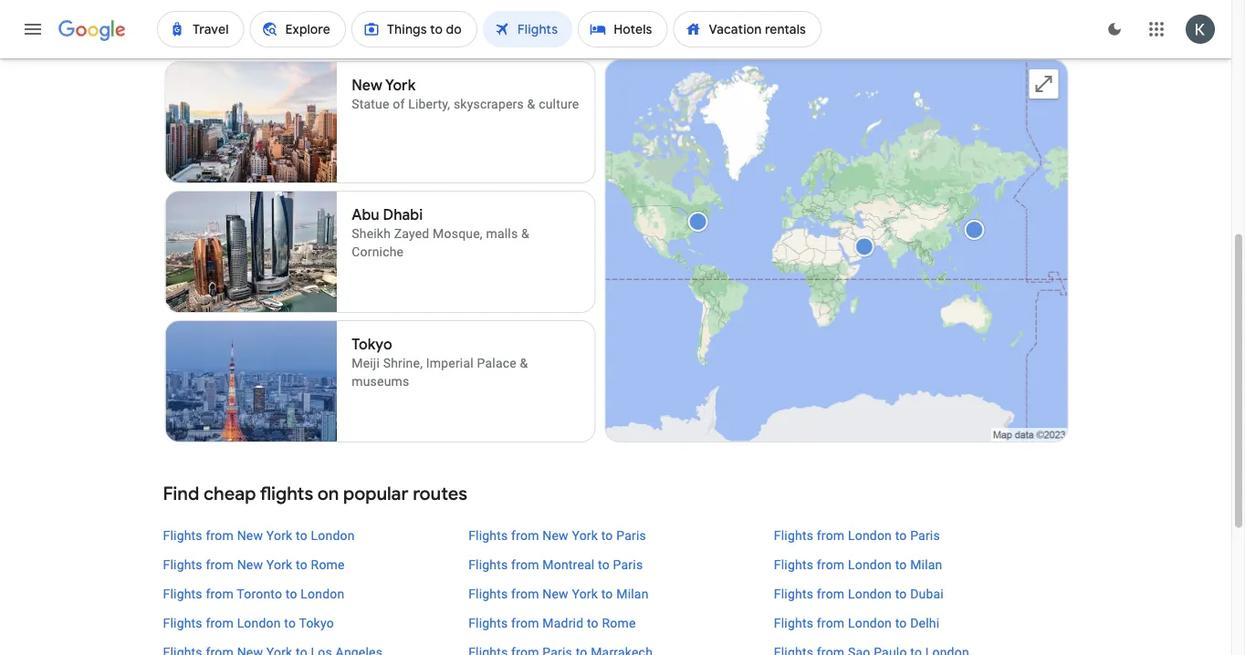 Task type: describe. For each thing, give the bounding box(es) containing it.
flights from new york to milan
[[469, 587, 649, 602]]

flights for flights from madrid to rome
[[469, 616, 508, 631]]

from for flights from toronto to london
[[206, 587, 234, 602]]

& for dhabi
[[521, 226, 529, 241]]

paris inside flights from new york to paris link
[[616, 528, 646, 543]]

mosque,
[[433, 226, 483, 241]]

flights from new york to paris
[[469, 528, 646, 543]]

flights from new york to london
[[163, 528, 355, 543]]

flights for flights from new york to london
[[163, 528, 202, 543]]

from for flights from new york to london
[[206, 528, 234, 543]]

flights for flights from london to paris
[[774, 528, 814, 543]]

from for flights from new york to paris
[[511, 528, 539, 543]]

from for flights from london to milan
[[817, 557, 845, 572]]

from for flights from new york to rome
[[206, 557, 234, 572]]

flights for flights from montreal to paris
[[469, 557, 508, 572]]

to down flights from toronto to london link
[[284, 616, 296, 631]]

main menu image
[[22, 18, 44, 40]]

1 vertical spatial milan
[[616, 587, 649, 602]]

york inside the new york statue of liberty, skyscrapers & culture
[[385, 76, 416, 95]]

to left delhi
[[895, 616, 907, 631]]

flights for flights from london to dubai
[[774, 587, 814, 602]]

london up flights from new york to rome link at the bottom of the page
[[311, 528, 355, 543]]

change appearance image
[[1093, 7, 1137, 51]]

liberty,
[[408, 96, 450, 111]]

flights for flights from london to delhi
[[774, 616, 814, 631]]

from for flights from london to tokyo
[[206, 616, 234, 631]]

tokyo meiji shrine, imperial palace & museums
[[352, 336, 528, 389]]

to down flights from montreal to paris link
[[601, 587, 613, 602]]

from for flights from new york to milan
[[511, 587, 539, 602]]

london down flights from new york to rome link at the bottom of the page
[[301, 587, 345, 602]]

new for flights from new york to paris
[[543, 528, 569, 543]]

flights from london to tokyo link
[[163, 614, 458, 633]]

flights from montreal to paris link
[[469, 556, 763, 574]]

new for flights from new york to london
[[237, 528, 263, 543]]

flights from london to delhi
[[774, 616, 940, 631]]

paris for flights from london to paris
[[910, 528, 940, 543]]

dubai
[[910, 587, 944, 602]]

to right madrid
[[587, 616, 599, 631]]

imperial
[[426, 356, 474, 371]]

from for flights from london to dubai
[[817, 587, 845, 602]]

popular
[[343, 482, 409, 505]]

london for flights from london to tokyo
[[237, 616, 281, 631]]

destinations
[[232, 26, 336, 49]]

new inside the new york statue of liberty, skyscrapers & culture
[[352, 76, 382, 95]]

corniche
[[352, 244, 404, 259]]

tokyo inside the tokyo meiji shrine, imperial palace & museums
[[352, 336, 392, 354]]

flights from london to dubai
[[774, 587, 944, 602]]

flights from new york to rome
[[163, 557, 345, 572]]

from for flights from madrid to rome
[[511, 616, 539, 631]]

flights for flights from london to milan
[[774, 557, 814, 572]]

palace
[[477, 356, 517, 371]]

from for flights from montreal to paris
[[511, 557, 539, 572]]

shrine,
[[383, 356, 423, 371]]

flights from new york to paris link
[[469, 527, 763, 545]]

on
[[318, 482, 339, 505]]

abu dhabi sheikh zayed mosque, malls & corniche
[[352, 206, 529, 259]]

montreal
[[543, 557, 595, 572]]

to down flights from new york to paris link
[[598, 557, 610, 572]]

to left dubai
[[895, 587, 907, 602]]

flights for flights from toronto to london
[[163, 587, 202, 602]]

zayed
[[394, 226, 430, 241]]

flights from london to tokyo
[[163, 616, 334, 631]]

york for flights from new york to rome
[[266, 557, 293, 572]]

delhi
[[910, 616, 940, 631]]

flights from madrid to rome
[[469, 616, 636, 631]]

flights from montreal to paris
[[469, 557, 643, 572]]

of
[[393, 96, 405, 111]]

madrid
[[543, 616, 584, 631]]

flights for flights from new york to rome
[[163, 557, 202, 572]]

museums
[[352, 374, 409, 389]]

flights from london to milan link
[[774, 556, 1069, 574]]

flights for flights from london to tokyo
[[163, 616, 202, 631]]

to right "toronto"
[[286, 587, 297, 602]]

to up flights from new york to rome link at the bottom of the page
[[296, 528, 308, 543]]

1 vertical spatial tokyo
[[299, 616, 334, 631]]



Task type: vqa. For each thing, say whether or not it's contained in the screenshot.
Flights from London to Dubai London
yes



Task type: locate. For each thing, give the bounding box(es) containing it.
flights from toronto to london
[[163, 587, 345, 602]]

flights from london to paris link
[[774, 527, 1069, 545]]

paris down flights from new york to paris link
[[613, 557, 643, 572]]

flights inside flights from new york to paris link
[[469, 528, 508, 543]]

york
[[385, 76, 416, 95], [266, 528, 293, 543], [572, 528, 598, 543], [266, 557, 293, 572], [572, 587, 598, 602]]

abu
[[352, 206, 380, 225]]

new for flights from new york to rome
[[237, 557, 263, 572]]

tokyo
[[352, 336, 392, 354], [299, 616, 334, 631]]

flights from london to milan
[[774, 557, 943, 572]]

flights from london to paris
[[774, 528, 940, 543]]

to
[[296, 528, 308, 543], [601, 528, 613, 543], [895, 528, 907, 543], [296, 557, 308, 572], [598, 557, 610, 572], [895, 557, 907, 572], [286, 587, 297, 602], [601, 587, 613, 602], [895, 587, 907, 602], [284, 616, 296, 631], [587, 616, 599, 631], [895, 616, 907, 631]]

milan
[[910, 557, 943, 572], [616, 587, 649, 602]]

to up flights from montreal to paris link
[[601, 528, 613, 543]]

from down flights from london to paris
[[817, 557, 845, 572]]

rome down flights from new york to milan link on the bottom of the page
[[602, 616, 636, 631]]

to up flights from london to milan link
[[895, 528, 907, 543]]

cheap
[[204, 482, 256, 505]]

paris up flights from london to milan link
[[910, 528, 940, 543]]

flights from london to delhi link
[[774, 614, 1069, 633]]

flights inside flights from madrid to rome link
[[469, 616, 508, 631]]

0 horizontal spatial milan
[[616, 587, 649, 602]]

flights inside flights from london to milan link
[[774, 557, 814, 572]]

york up the of
[[385, 76, 416, 95]]

flights from toronto to london link
[[163, 585, 458, 603]]

york up "toronto"
[[266, 557, 293, 572]]

york for flights from new york to paris
[[572, 528, 598, 543]]

0 horizontal spatial rome
[[311, 557, 345, 572]]

2 vertical spatial &
[[520, 356, 528, 371]]

sheikh
[[352, 226, 391, 241]]

london down flights from london to milan
[[848, 587, 892, 602]]

malls
[[486, 226, 518, 241]]

rome
[[311, 557, 345, 572], [602, 616, 636, 631]]

flights for flights from new york to paris
[[469, 528, 508, 543]]

from down flights from toronto to london
[[206, 616, 234, 631]]

rome down flights from new york to london link
[[311, 557, 345, 572]]

paris up flights from montreal to paris link
[[616, 528, 646, 543]]

flights inside flights from toronto to london link
[[163, 587, 202, 602]]

flights inside flights from london to dubai link
[[774, 587, 814, 602]]

flights from new york to rome link
[[163, 556, 458, 574]]

london up the flights from london to dubai
[[848, 557, 892, 572]]

london for flights from london to delhi
[[848, 616, 892, 631]]

flights
[[163, 528, 202, 543], [469, 528, 508, 543], [774, 528, 814, 543], [163, 557, 202, 572], [469, 557, 508, 572], [774, 557, 814, 572], [163, 587, 202, 602], [469, 587, 508, 602], [774, 587, 814, 602], [163, 616, 202, 631], [469, 616, 508, 631], [774, 616, 814, 631]]

& inside 'abu dhabi sheikh zayed mosque, malls & corniche'
[[521, 226, 529, 241]]

0 vertical spatial milan
[[910, 557, 943, 572]]

new up 'statue'
[[352, 76, 382, 95]]

tokyo up meiji
[[352, 336, 392, 354]]

flights inside flights from london to delhi link
[[774, 616, 814, 631]]

new down flights from montreal to paris
[[543, 587, 569, 602]]

popular
[[163, 26, 227, 49]]

from down the flights from london to dubai
[[817, 616, 845, 631]]

1 vertical spatial rome
[[602, 616, 636, 631]]

0 vertical spatial &
[[527, 96, 535, 111]]

paris inside flights from london to paris link
[[910, 528, 940, 543]]

york up the "flights from new york to rome"
[[266, 528, 293, 543]]

from up flights from london to milan
[[817, 528, 845, 543]]

1 vertical spatial &
[[521, 226, 529, 241]]

find cheap flights on popular routes
[[163, 482, 468, 505]]

dhabi
[[383, 206, 423, 225]]

meiji
[[352, 356, 380, 371]]

from left madrid
[[511, 616, 539, 631]]

york up the montreal
[[572, 528, 598, 543]]

flights from london to dubai link
[[774, 585, 1069, 603]]

flights
[[260, 482, 313, 505]]

paris for flights from montreal to paris
[[613, 557, 643, 572]]

find
[[163, 482, 199, 505]]

to down flights from london to paris link
[[895, 557, 907, 572]]

flights inside flights from new york to london link
[[163, 528, 202, 543]]

1 horizontal spatial rome
[[602, 616, 636, 631]]

0 vertical spatial rome
[[311, 557, 345, 572]]

flights from new york to milan link
[[469, 585, 763, 603]]

flights inside flights from new york to milan link
[[469, 587, 508, 602]]

flights inside flights from montreal to paris link
[[469, 557, 508, 572]]

routes
[[413, 482, 468, 505]]

popular destinations
[[163, 26, 336, 49]]

london down the flights from london to dubai
[[848, 616, 892, 631]]

& inside the new york statue of liberty, skyscrapers & culture
[[527, 96, 535, 111]]

statue
[[352, 96, 389, 111]]

new inside flights from new york to rome link
[[237, 557, 263, 572]]

to down flights from new york to london link
[[296, 557, 308, 572]]

milan up dubai
[[910, 557, 943, 572]]

& right palace
[[520, 356, 528, 371]]

new up the "flights from new york to rome"
[[237, 528, 263, 543]]

new inside flights from new york to milan link
[[543, 587, 569, 602]]

flights inside flights from new york to rome link
[[163, 557, 202, 572]]

& left culture
[[527, 96, 535, 111]]

tokyo down flights from toronto to london link
[[299, 616, 334, 631]]

from left the montreal
[[511, 557, 539, 572]]

new up flights from toronto to london
[[237, 557, 263, 572]]

1 horizontal spatial milan
[[910, 557, 943, 572]]

new inside flights from new york to paris link
[[543, 528, 569, 543]]

paris inside flights from montreal to paris link
[[613, 557, 643, 572]]

from up flights from montreal to paris
[[511, 528, 539, 543]]

flights for flights from new york to milan
[[469, 587, 508, 602]]

& for york
[[527, 96, 535, 111]]

new up flights from montreal to paris
[[543, 528, 569, 543]]

london for flights from london to dubai
[[848, 587, 892, 602]]

london
[[311, 528, 355, 543], [848, 528, 892, 543], [848, 557, 892, 572], [301, 587, 345, 602], [848, 587, 892, 602], [237, 616, 281, 631], [848, 616, 892, 631]]

from up flights from toronto to london
[[206, 557, 234, 572]]

new york statue of liberty, skyscrapers & culture
[[352, 76, 579, 111]]

from left "toronto"
[[206, 587, 234, 602]]

0 vertical spatial tokyo
[[352, 336, 392, 354]]

from
[[206, 528, 234, 543], [511, 528, 539, 543], [817, 528, 845, 543], [206, 557, 234, 572], [511, 557, 539, 572], [817, 557, 845, 572], [206, 587, 234, 602], [511, 587, 539, 602], [817, 587, 845, 602], [206, 616, 234, 631], [511, 616, 539, 631], [817, 616, 845, 631]]

york for flights from new york to london
[[266, 528, 293, 543]]

culture
[[539, 96, 579, 111]]

london up flights from london to milan
[[848, 528, 892, 543]]

flights from madrid to rome link
[[469, 614, 763, 633]]

&
[[527, 96, 535, 111], [521, 226, 529, 241], [520, 356, 528, 371]]

new inside flights from new york to london link
[[237, 528, 263, 543]]

york down the montreal
[[572, 587, 598, 602]]

1 horizontal spatial tokyo
[[352, 336, 392, 354]]

flights inside flights from london to tokyo link
[[163, 616, 202, 631]]

paris
[[616, 528, 646, 543], [910, 528, 940, 543], [613, 557, 643, 572]]

& right the malls
[[521, 226, 529, 241]]

milan down flights from montreal to paris link
[[616, 587, 649, 602]]

from up flights from madrid to rome
[[511, 587, 539, 602]]

& inside the tokyo meiji shrine, imperial palace & museums
[[520, 356, 528, 371]]

flights inside flights from london to paris link
[[774, 528, 814, 543]]

from down cheap at bottom left
[[206, 528, 234, 543]]

new for flights from new york to milan
[[543, 587, 569, 602]]

york for flights from new york to milan
[[572, 587, 598, 602]]

from for flights from london to delhi
[[817, 616, 845, 631]]

from up "flights from london to delhi"
[[817, 587, 845, 602]]

skyscrapers
[[454, 96, 524, 111]]

from for flights from london to paris
[[817, 528, 845, 543]]

popular destinations region
[[163, 16, 1069, 450]]

london for flights from london to milan
[[848, 557, 892, 572]]

london down "toronto"
[[237, 616, 281, 631]]

new
[[352, 76, 382, 95], [237, 528, 263, 543], [543, 528, 569, 543], [237, 557, 263, 572], [543, 587, 569, 602]]

0 horizontal spatial tokyo
[[299, 616, 334, 631]]

toronto
[[237, 587, 282, 602]]

flights from new york to london link
[[163, 527, 458, 545]]

london for flights from london to paris
[[848, 528, 892, 543]]



